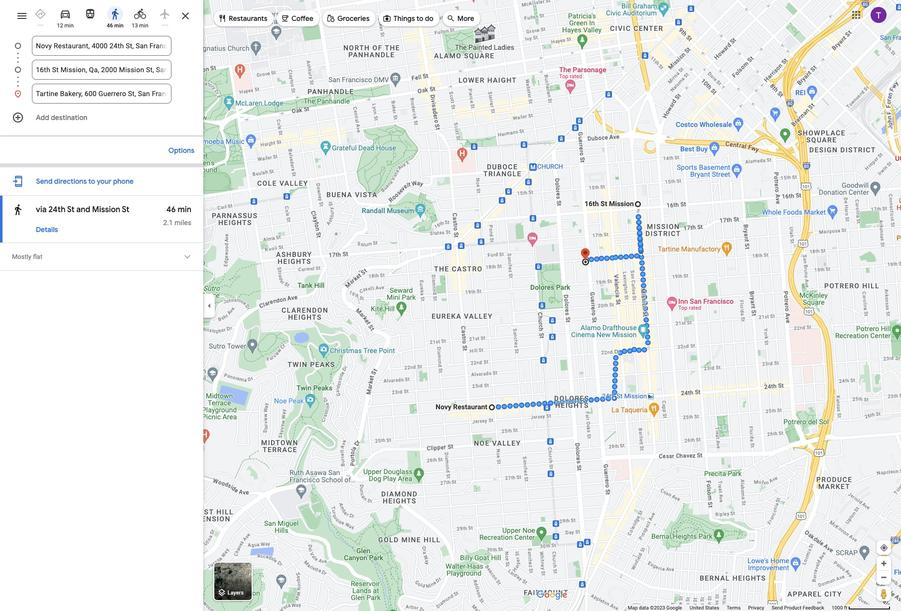 Task type: describe. For each thing, give the bounding box(es) containing it.
directions main content
[[0, 0, 203, 612]]

walking image inside 46 min option
[[109, 8, 121, 20]]

1 st from the left
[[67, 205, 75, 215]]

cycling image
[[134, 8, 146, 20]]

Starting point Novy Restaurant, 4000 24th St, San Francisco, CA 94114 field
[[36, 40, 168, 52]]

and
[[76, 205, 90, 215]]

Destination 16th St Mission, Qa, 2000 Mission St, San Francisco, CA 94110 field
[[36, 64, 168, 76]]

show street view coverage image
[[877, 587, 892, 602]]

miles
[[175, 219, 192, 227]]

united states
[[690, 606, 720, 611]]

groceries
[[338, 14, 370, 23]]


[[383, 13, 392, 24]]

none field starting point novy restaurant, 4000 24th st, san francisco, ca 94114
[[36, 36, 168, 56]]

46 min 2.1 miles
[[163, 205, 192, 227]]

none field destination 16th st mission, qa, 2000 mission st, san francisco, ca 94110
[[36, 60, 168, 80]]


[[327, 13, 336, 24]]

map
[[628, 606, 638, 611]]

min for 46 min
[[114, 22, 124, 29]]

do
[[425, 14, 434, 23]]

 things to do
[[383, 13, 434, 24]]

your
[[97, 177, 112, 186]]

details
[[36, 225, 58, 234]]

transit image
[[84, 8, 96, 20]]

states
[[706, 606, 720, 611]]

none radio best travel modes
[[30, 4, 51, 25]]

send for send directions to your phone
[[36, 177, 53, 186]]

phone
[[113, 177, 134, 186]]

send product feedback
[[772, 606, 825, 611]]

zoom in image
[[881, 561, 888, 568]]

best travel modes image
[[34, 8, 46, 20]]

46 min radio
[[105, 4, 126, 29]]

destination
[[51, 113, 88, 122]]

12 min
[[57, 22, 74, 29]]

options
[[168, 146, 195, 155]]

directions
[[54, 177, 87, 186]]

map data ©2023 google
[[628, 606, 683, 611]]

2.1
[[163, 219, 173, 227]]

min for 46 min 2.1 miles
[[178, 205, 192, 215]]

google account: tyler black  
(blacklashes1000@gmail.com) image
[[871, 7, 887, 23]]

 restaurants
[[218, 13, 268, 24]]


[[218, 13, 227, 24]]

none radio "flights"
[[155, 4, 176, 25]]

add
[[36, 113, 49, 122]]

2 list item from the top
[[0, 60, 203, 92]]

46 for 46 min 2.1 miles
[[167, 205, 176, 215]]

none field destination tartine bakery, 600 guerrero st, san francisco, ca 94110
[[36, 84, 168, 104]]

send directions to your phone button
[[31, 172, 139, 192]]

13
[[132, 22, 138, 29]]

flat
[[33, 253, 42, 261]]

via
[[36, 205, 47, 215]]

show your location image
[[880, 544, 889, 553]]

mission
[[92, 205, 120, 215]]

zoom out image
[[881, 575, 888, 582]]

 groceries
[[327, 13, 370, 24]]

46 for 46 min
[[107, 22, 113, 29]]



Task type: vqa. For each thing, say whether or not it's contained in the screenshot.
the rightmost st
yes



Task type: locate. For each thing, give the bounding box(es) containing it.
46 up 2.1
[[167, 205, 176, 215]]

send product feedback button
[[772, 605, 825, 612]]

st
[[67, 205, 75, 215], [122, 205, 129, 215]]

0 horizontal spatial walking image
[[12, 203, 24, 217]]

1 vertical spatial none field
[[36, 60, 168, 80]]

walking image up 46 min
[[109, 8, 121, 20]]

0 vertical spatial send
[[36, 177, 53, 186]]

product
[[785, 606, 802, 611]]

send left product in the right of the page
[[772, 606, 783, 611]]

send for send product feedback
[[772, 606, 783, 611]]

None radio
[[30, 4, 51, 25], [155, 4, 176, 25]]

©2023
[[651, 606, 666, 611]]

things
[[394, 14, 415, 23]]

to inside  things to do
[[417, 14, 424, 23]]

min up miles
[[178, 205, 192, 215]]

to for send
[[88, 177, 95, 186]]

0 vertical spatial 46
[[107, 22, 113, 29]]

min
[[65, 22, 74, 29], [114, 22, 124, 29], [139, 22, 148, 29], [178, 205, 192, 215]]

terms button
[[727, 605, 741, 612]]

google
[[667, 606, 683, 611]]

footer
[[628, 605, 832, 612]]


[[182, 250, 194, 264]]

1 list item from the top
[[0, 36, 203, 68]]

1000 ft button
[[832, 606, 891, 611]]

min inside '46 min 2.1 miles'
[[178, 205, 192, 215]]

none field up destination 16th st mission, qa, 2000 mission st, san francisco, ca 94110 field
[[36, 36, 168, 56]]

2 none field from the top
[[36, 60, 168, 80]]

1000 ft
[[832, 606, 848, 611]]

list item up add destination button
[[0, 84, 203, 104]]

 button
[[182, 250, 194, 264]]

1 vertical spatial 46
[[167, 205, 176, 215]]

None field
[[36, 36, 168, 56], [36, 60, 168, 80], [36, 84, 168, 104]]

 more
[[447, 13, 475, 24]]

1 vertical spatial to
[[88, 177, 95, 186]]

1 vertical spatial send
[[772, 606, 783, 611]]

layers
[[228, 591, 244, 597]]

walking image inside directions main content
[[12, 203, 24, 217]]

mostly
[[12, 253, 31, 261]]

restaurants
[[229, 14, 268, 23]]


[[12, 203, 24, 217]]

send directions to your phone
[[36, 177, 134, 186]]

46 inside '46 min 2.1 miles'
[[167, 205, 176, 215]]

12 min radio
[[55, 4, 76, 29]]

24th
[[48, 205, 65, 215]]

12
[[57, 22, 63, 29]]

none radio left close directions image
[[155, 4, 176, 25]]

1 horizontal spatial st
[[122, 205, 129, 215]]

united
[[690, 606, 704, 611]]

footer inside google maps element
[[628, 605, 832, 612]]

13 min radio
[[130, 4, 151, 29]]

list inside google maps element
[[0, 36, 203, 104]]

details button
[[31, 221, 63, 239]]

13 min
[[132, 22, 148, 29]]

46 inside 46 min option
[[107, 22, 113, 29]]

to
[[417, 14, 424, 23], [88, 177, 95, 186]]

terms
[[727, 606, 741, 611]]

min right 12
[[65, 22, 74, 29]]

min inside radio
[[65, 22, 74, 29]]

send left directions
[[36, 177, 53, 186]]

1 horizontal spatial walking image
[[109, 8, 121, 20]]

to for 
[[417, 14, 424, 23]]

google maps element
[[0, 0, 902, 612]]

list
[[0, 36, 203, 104]]

footer containing map data ©2023 google
[[628, 605, 832, 612]]

privacy button
[[749, 605, 765, 612]]

privacy
[[749, 606, 765, 611]]

46
[[107, 22, 113, 29], [167, 205, 176, 215]]

st left and
[[67, 205, 75, 215]]

options button
[[164, 142, 199, 160]]

add destination
[[36, 113, 88, 122]]

none radio left 12
[[30, 4, 51, 25]]

1 horizontal spatial to
[[417, 14, 424, 23]]

united states button
[[690, 605, 720, 612]]

3 list item from the top
[[0, 84, 203, 104]]

send inside directions main content
[[36, 177, 53, 186]]

more
[[458, 14, 475, 23]]


[[281, 13, 290, 24]]

min left the 13
[[114, 22, 124, 29]]

2 vertical spatial none field
[[36, 84, 168, 104]]

list item down 46 min
[[0, 36, 203, 68]]

coffee
[[292, 14, 314, 23]]

0 horizontal spatial 46
[[107, 22, 113, 29]]

none field for second list item from the top
[[36, 60, 168, 80]]

add destination button
[[0, 108, 203, 128]]

none field for 1st list item from the bottom of the google maps element
[[36, 84, 168, 104]]

collapse side panel image
[[204, 300, 215, 311]]

data
[[639, 606, 649, 611]]

0 vertical spatial walking image
[[109, 8, 121, 20]]

0 horizontal spatial to
[[88, 177, 95, 186]]

0 horizontal spatial send
[[36, 177, 53, 186]]

to inside button
[[88, 177, 95, 186]]

Destination Tartine Bakery, 600 Guerrero St, San Francisco, CA 94110 field
[[36, 88, 168, 100]]

0 horizontal spatial none radio
[[30, 4, 51, 25]]

walking image
[[109, 8, 121, 20], [12, 203, 24, 217]]

min for 12 min
[[65, 22, 74, 29]]

2 st from the left
[[122, 205, 129, 215]]

1 none field from the top
[[36, 36, 168, 56]]

none field for 1st list item from the top
[[36, 36, 168, 56]]

list item down starting point novy restaurant, 4000 24th st, san francisco, ca 94114 field
[[0, 60, 203, 92]]

walking image containing 
[[12, 203, 24, 217]]

close directions image
[[180, 10, 192, 22]]

none field down starting point novy restaurant, 4000 24th st, san francisco, ca 94114 field
[[36, 60, 168, 80]]

1 horizontal spatial none radio
[[155, 4, 176, 25]]

via 24th st and mission st
[[36, 205, 129, 215]]

46 up starting point novy restaurant, 4000 24th st, san francisco, ca 94114 field
[[107, 22, 113, 29]]

list item
[[0, 36, 203, 68], [0, 60, 203, 92], [0, 84, 203, 104]]

1 vertical spatial walking image
[[12, 203, 24, 217]]

None radio
[[80, 4, 101, 22]]

3 none field from the top
[[36, 84, 168, 104]]

1 horizontal spatial 46
[[167, 205, 176, 215]]

46 min
[[107, 22, 124, 29]]

mostly flat
[[12, 253, 42, 261]]

to left your
[[88, 177, 95, 186]]

1000
[[832, 606, 844, 611]]

1 none radio from the left
[[30, 4, 51, 25]]

walking image left via
[[12, 203, 24, 217]]

min for 13 min
[[139, 22, 148, 29]]

to left do
[[417, 14, 424, 23]]

ft
[[845, 606, 848, 611]]

0 vertical spatial none field
[[36, 36, 168, 56]]

1 horizontal spatial send
[[772, 606, 783, 611]]

min right the 13
[[139, 22, 148, 29]]

feedback
[[803, 606, 825, 611]]

0 vertical spatial to
[[417, 14, 424, 23]]

st right mission
[[122, 205, 129, 215]]

flights image
[[159, 8, 171, 20]]

driving image
[[59, 8, 71, 20]]

none field up add destination button
[[36, 84, 168, 104]]

 coffee
[[281, 13, 314, 24]]

2 none radio from the left
[[155, 4, 176, 25]]

send
[[36, 177, 53, 186], [772, 606, 783, 611]]


[[447, 13, 456, 24]]

0 horizontal spatial st
[[67, 205, 75, 215]]



